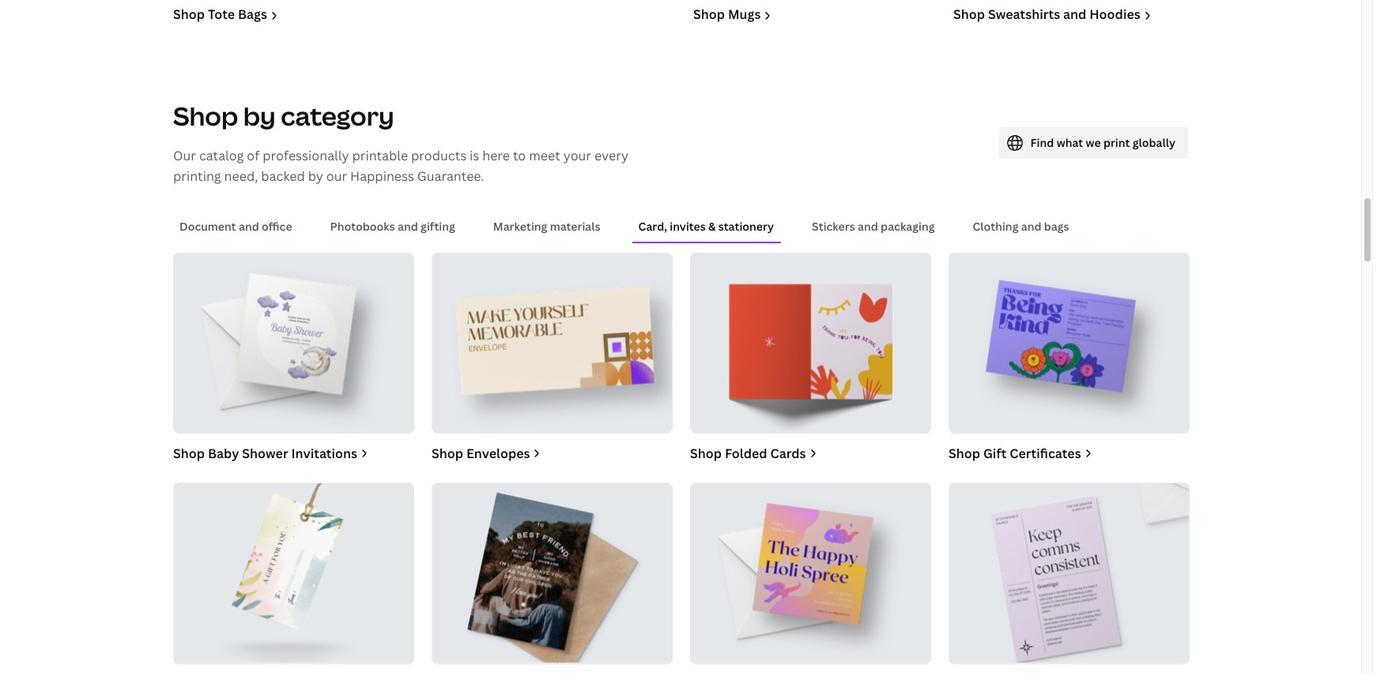 Task type: locate. For each thing, give the bounding box(es) containing it.
shop left sweatshirts
[[954, 6, 985, 23]]

and right stickers at the right
[[858, 219, 878, 234]]

and left bags
[[1021, 219, 1042, 234]]

by inside our catalog of professionally printable products is here to meet your every printing need, backed by our happiness guarantee.
[[308, 168, 323, 185]]

need,
[[224, 168, 258, 185]]

clothing and bags
[[973, 219, 1070, 234]]

invites
[[670, 219, 706, 234]]

to
[[513, 147, 526, 165]]

shop gift certificates
[[949, 445, 1081, 463]]

card, invites & stationery button
[[632, 212, 781, 242]]

materials
[[550, 219, 601, 234]]

our
[[173, 147, 196, 165]]

&
[[709, 219, 716, 234]]

shop left tote
[[173, 6, 205, 23]]

marketing
[[493, 219, 547, 234]]

and for photobooks and gifting
[[398, 219, 418, 234]]

and inside 'button'
[[858, 219, 878, 234]]

shop greeting cards image
[[433, 484, 672, 664]]

printable
[[352, 147, 408, 165]]

by up the of
[[243, 99, 276, 133]]

marketing materials button
[[487, 212, 607, 242]]

shop sweatshirts and hoodies
[[954, 6, 1141, 23]]

baby
[[208, 445, 239, 463]]

products
[[411, 147, 467, 165]]

bags
[[1044, 219, 1070, 234]]

shop envelopes
[[432, 445, 530, 463]]

shop folded cards
[[690, 445, 806, 463]]

by
[[243, 99, 276, 133], [308, 168, 323, 185]]

shop folded cards link
[[690, 253, 931, 464]]

find
[[1031, 135, 1054, 150]]

printing
[[173, 168, 221, 185]]

shop sweatshirts and hoodies link
[[954, 0, 1188, 24]]

and left office
[[239, 219, 259, 234]]

professionally
[[263, 147, 349, 165]]

1 vertical spatial by
[[308, 168, 323, 185]]

0 vertical spatial by
[[243, 99, 276, 133]]

clothing
[[973, 219, 1019, 234]]

here
[[483, 147, 510, 165]]

is
[[470, 147, 479, 165]]

shop tote bags
[[173, 6, 267, 23]]

shop
[[173, 6, 205, 23], [693, 6, 725, 23], [954, 6, 985, 23], [173, 99, 238, 133], [173, 445, 205, 463], [432, 445, 463, 463], [690, 445, 722, 463], [949, 445, 981, 463]]

and left gifting
[[398, 219, 418, 234]]

photobooks and gifting button
[[324, 212, 462, 242]]

shop for shop envelopes
[[432, 445, 463, 463]]

shop for shop folded cards
[[690, 445, 722, 463]]

shop left "mugs"
[[693, 6, 725, 23]]

shop left the envelopes
[[432, 445, 463, 463]]

shop for shop sweatshirts and hoodies
[[954, 6, 985, 23]]

clothing and bags button
[[967, 212, 1076, 242]]

by left our
[[308, 168, 323, 185]]

shop letterheads image
[[950, 484, 1189, 664]]

shop gift certificates image
[[950, 254, 1189, 434]]

happiness
[[350, 168, 414, 185]]

what
[[1057, 135, 1083, 150]]

card,
[[639, 219, 667, 234]]

shop gift certificates link
[[949, 253, 1190, 464]]

and left hoodies
[[1064, 6, 1087, 23]]

shop for shop tote bags
[[173, 6, 205, 23]]

stationery
[[719, 219, 774, 234]]

hoodies
[[1090, 6, 1141, 23]]

your
[[564, 147, 591, 165]]

document
[[179, 219, 236, 234]]

shop left folded
[[690, 445, 722, 463]]

1 horizontal spatial by
[[308, 168, 323, 185]]

gift
[[984, 445, 1007, 463]]

0 horizontal spatial by
[[243, 99, 276, 133]]

shop left gift
[[949, 445, 981, 463]]

stickers and packaging
[[812, 219, 935, 234]]

shop up catalog on the left of the page
[[173, 99, 238, 133]]

and
[[1064, 6, 1087, 23], [239, 219, 259, 234], [398, 219, 418, 234], [858, 219, 878, 234], [1021, 219, 1042, 234]]

cards
[[771, 445, 806, 463]]

folded
[[725, 445, 768, 463]]

shop left baby
[[173, 445, 205, 463]]

globally
[[1133, 135, 1176, 150]]

shop mugs
[[693, 6, 761, 23]]

and for stickers and packaging
[[858, 219, 878, 234]]



Task type: vqa. For each thing, say whether or not it's contained in the screenshot.
lesson
no



Task type: describe. For each thing, give the bounding box(es) containing it.
catalog
[[199, 147, 244, 165]]

shop baby shower invitations link
[[173, 253, 414, 464]]

stickers and packaging button
[[806, 212, 941, 242]]

of
[[247, 147, 260, 165]]

shop invitations image
[[691, 484, 931, 664]]

our
[[326, 168, 347, 185]]

shop folded cards image
[[691, 254, 931, 434]]

category
[[281, 99, 394, 133]]

stickers
[[812, 219, 855, 234]]

document and office
[[179, 219, 292, 234]]

our catalog of professionally printable products is here to meet your every printing need, backed by our happiness guarantee.
[[173, 147, 629, 185]]

shop envelopes image
[[433, 254, 672, 434]]

backed
[[261, 168, 305, 185]]

shop for shop mugs
[[693, 6, 725, 23]]

shop gift tags image
[[174, 484, 414, 664]]

and for document and office
[[239, 219, 259, 234]]

bags
[[238, 6, 267, 23]]

sweatshirts
[[988, 6, 1060, 23]]

marketing materials
[[493, 219, 601, 234]]

we
[[1086, 135, 1101, 150]]

shop by category
[[173, 99, 394, 133]]

tote
[[208, 6, 235, 23]]

gifting
[[421, 219, 455, 234]]

shop baby shower invitations image
[[174, 254, 414, 434]]

shop tote bags link
[[173, 0, 668, 24]]

card, invites & stationery
[[639, 219, 774, 234]]

find what we print globally
[[1031, 135, 1176, 150]]

photobooks
[[330, 219, 395, 234]]

shop for shop gift certificates
[[949, 445, 981, 463]]

office
[[262, 219, 292, 234]]

certificates
[[1010, 445, 1081, 463]]

shop baby shower invitations
[[173, 445, 357, 463]]

and for clothing and bags
[[1021, 219, 1042, 234]]

document and office button
[[173, 212, 299, 242]]

photobooks and gifting
[[330, 219, 455, 234]]

guarantee.
[[417, 168, 484, 185]]

invitations
[[291, 445, 357, 463]]

print
[[1104, 135, 1130, 150]]

shop mugs link
[[693, 0, 928, 24]]

envelopes
[[466, 445, 530, 463]]

packaging
[[881, 219, 935, 234]]

find what we print globally link
[[999, 127, 1188, 159]]

shop for shop by category
[[173, 99, 238, 133]]

mugs
[[728, 6, 761, 23]]

shower
[[242, 445, 288, 463]]

every
[[595, 147, 629, 165]]

shop envelopes link
[[432, 253, 673, 464]]

meet
[[529, 147, 560, 165]]

shop for shop baby shower invitations
[[173, 445, 205, 463]]



